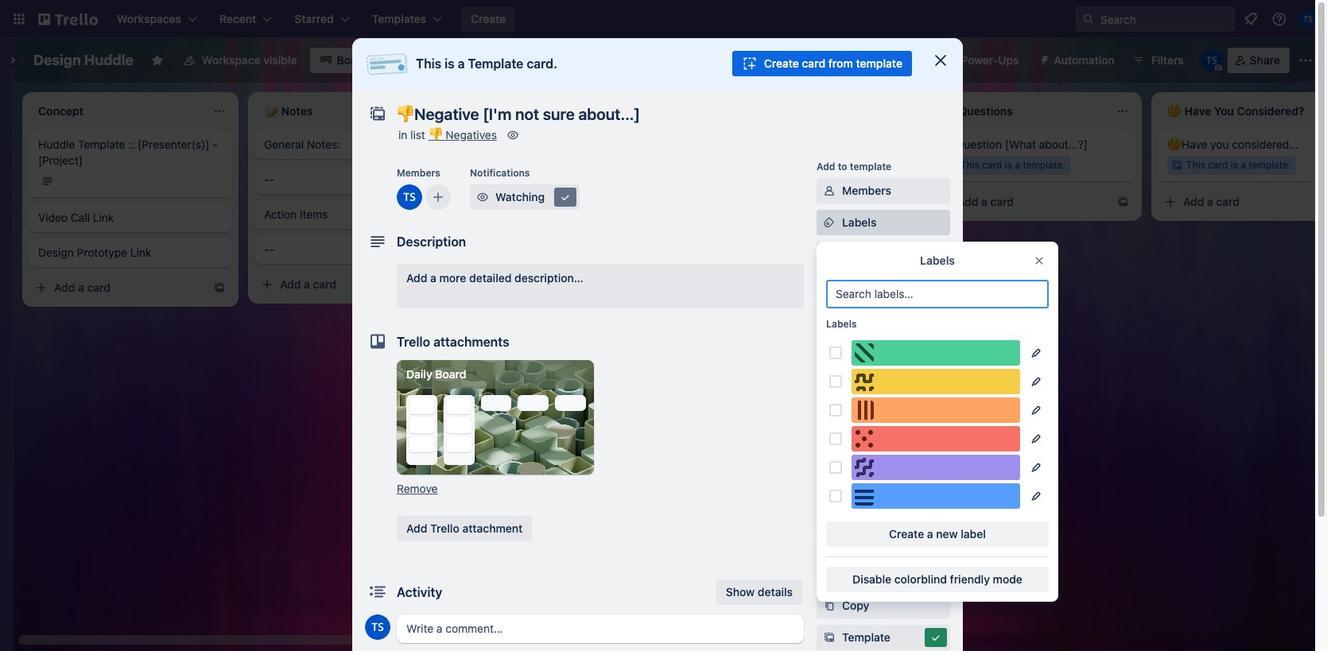 Task type: locate. For each thing, give the bounding box(es) containing it.
1 horizontal spatial create
[[764, 56, 799, 70]]

sm image down add to template
[[822, 183, 838, 199]]

color: purple, title: none image
[[852, 455, 1021, 480]]

share button
[[1228, 48, 1290, 73]]

::
[[128, 138, 135, 151]]

0 vertical spatial link
[[93, 211, 114, 224]]

add left more
[[406, 271, 428, 285]]

1 vertical spatial automation
[[817, 479, 871, 491]]

1 vertical spatial -- link
[[264, 242, 449, 258]]

ups up figma
[[850, 383, 869, 395]]

labels up custom
[[826, 318, 857, 330]]

2 horizontal spatial create
[[889, 527, 925, 541]]

design
[[33, 52, 81, 68], [38, 246, 74, 259]]

0 horizontal spatial members
[[397, 167, 441, 179]]

[what
[[1005, 138, 1036, 151]]

card left 'from' at the right top of page
[[802, 56, 826, 70]]

a left new
[[927, 527, 934, 541]]

👎
[[428, 128, 443, 142]]

automation
[[1054, 53, 1115, 67], [817, 479, 871, 491]]

color: yellow, title: none image
[[852, 369, 1021, 395]]

card down description…
[[539, 313, 562, 327]]

a down you
[[1208, 195, 1214, 208]]

general notes:
[[264, 138, 341, 151]]

0 vertical spatial --
[[264, 173, 274, 186]]

copy link
[[817, 593, 951, 619]]

1 horizontal spatial huddle
[[84, 52, 134, 68]]

add a card button for create from template… icon to the left
[[480, 308, 659, 333]]

sm image for template
[[822, 630, 838, 646]]

0 notifications image
[[1242, 10, 1261, 29]]

add down 🙋question
[[958, 195, 979, 208]]

-- link down the action items link
[[264, 242, 449, 258]]

add down design prototype link
[[54, 281, 75, 294]]

1 horizontal spatial automation
[[1054, 53, 1115, 67]]

color: green, title: none image
[[852, 340, 1021, 366]]

is for 👍positive [i really liked...]
[[553, 278, 561, 290]]

add a card button down design prototype link 'link' on the top
[[29, 275, 207, 301]]

sm image inside the cover link
[[822, 310, 838, 326]]

considered...
[[1233, 138, 1299, 151]]

template down copy
[[842, 631, 891, 644]]

design down back to home image
[[33, 52, 81, 68]]

in
[[907, 53, 917, 67]]

trello
[[397, 335, 430, 349], [430, 522, 460, 535]]

0 horizontal spatial template
[[78, 138, 125, 151]]

items
[[300, 208, 328, 221]]

1 vertical spatial tara schultz (taraschultz7) image
[[885, 156, 904, 175]]

design prototype link
[[38, 246, 151, 259]]

details
[[758, 585, 793, 599]]

-- link
[[264, 172, 449, 188], [264, 242, 449, 258]]

huddle left the star or unstar board icon
[[84, 52, 134, 68]]

move link
[[817, 562, 951, 587]]

ups right the close dialog 'icon'
[[999, 53, 1019, 67]]

link right call
[[93, 211, 114, 224]]

sm image down disable colorblind friendly mode 'button'
[[928, 630, 944, 646]]

design down video
[[38, 246, 74, 259]]

Board name text field
[[25, 48, 142, 73]]

sm image right watching
[[558, 189, 574, 205]]

this for 👍positive [i really liked...]
[[509, 278, 528, 290]]

a down description…
[[530, 313, 536, 327]]

power-ups button
[[929, 48, 1029, 73]]

visible
[[263, 53, 297, 67]]

liked...]
[[588, 256, 626, 270]]

add a card down design prototype link
[[54, 281, 111, 294]]

sm image down "copy" link
[[822, 630, 838, 646]]

template. down the considered...
[[1249, 159, 1292, 171]]

move
[[842, 567, 871, 581]]

- inside the huddle template :: [presenter(s)] - [project]
[[213, 138, 218, 151]]

huddle up [project]
[[38, 138, 75, 151]]

2 horizontal spatial ups
[[999, 53, 1019, 67]]

this card is a template.
[[735, 159, 840, 171], [961, 159, 1066, 171], [1187, 159, 1292, 171], [509, 278, 614, 290]]

really
[[557, 256, 585, 270]]

1 vertical spatial trello
[[430, 522, 460, 535]]

sm image inside "copy" link
[[822, 598, 838, 614]]

0 vertical spatial huddle
[[84, 52, 134, 68]]

tara schultz (taraschultz7) image left add members to card image
[[397, 185, 422, 210]]

add a card button down description…
[[480, 308, 659, 333]]

1 horizontal spatial create from template… image
[[439, 278, 452, 291]]

tara schultz (taraschultz7) image right open information menu icon on the right top of page
[[1299, 10, 1318, 29]]

card down 🙋question [what about...?]
[[991, 195, 1014, 208]]

1 vertical spatial design
[[38, 246, 74, 259]]

sm image inside members link
[[822, 183, 838, 199]]

add down remove
[[406, 522, 428, 535]]

1 vertical spatial power-ups
[[817, 383, 869, 395]]

this card is a template. for 🤔have you considered...
[[1187, 159, 1292, 171]]

0 vertical spatial ups
[[999, 53, 1019, 67]]

labels up "search labels…" text field
[[920, 254, 955, 267]]

1 horizontal spatial tara schultz (taraschultz7) image
[[1201, 49, 1223, 72]]

power- right the close dialog 'icon'
[[961, 53, 999, 67]]

2 vertical spatial tara schultz (taraschultz7) image
[[397, 185, 422, 210]]

add a card button for create from template… image related to 🙋question [what about...?]
[[932, 189, 1110, 215]]

board iq - sign in icon image
[[807, 55, 818, 66]]

friendly
[[950, 573, 990, 586]]

create inside create a new label button
[[889, 527, 925, 541]]

disable colorblind friendly mode button
[[826, 567, 1049, 593]]

-- up action
[[264, 173, 274, 186]]

colorblind
[[895, 573, 947, 586]]

members down 1
[[842, 184, 892, 197]]

board right daily
[[435, 368, 467, 381]]

sm image left cover
[[822, 310, 838, 326]]

Write a comment text field
[[397, 615, 804, 644]]

Search field
[[1095, 7, 1235, 31]]

new
[[937, 527, 958, 541]]

2 vertical spatial template
[[842, 631, 891, 644]]

general notes: link
[[264, 137, 449, 153]]

power-ups inside "button"
[[961, 53, 1019, 67]]

- inside button
[[873, 53, 878, 67]]

0 vertical spatial power-
[[961, 53, 999, 67]]

automation down search image
[[1054, 53, 1115, 67]]

create from template… image
[[1117, 196, 1130, 208], [439, 278, 452, 291], [213, 282, 226, 294]]

create from template… image down add a more detailed description… link
[[665, 314, 678, 327]]

2 horizontal spatial template
[[842, 631, 891, 644]]

design for design huddle
[[33, 52, 81, 68]]

1 vertical spatial --
[[264, 243, 274, 256]]

is down 🙋question [what about...?]
[[1005, 159, 1013, 171]]

1 vertical spatial link
[[130, 246, 151, 259]]

sm image right 'power-ups' "button"
[[1032, 48, 1054, 70]]

1 vertical spatial create from template… image
[[665, 314, 678, 327]]

1 horizontal spatial link
[[130, 246, 151, 259]]

add a card
[[958, 195, 1014, 208], [1184, 195, 1240, 208], [280, 278, 337, 291], [54, 281, 111, 294], [506, 313, 562, 327]]

members up add members to card image
[[397, 167, 441, 179]]

1 vertical spatial huddle
[[38, 138, 75, 151]]

0 vertical spatial template
[[856, 56, 903, 70]]

add left to
[[817, 161, 836, 173]]

board
[[337, 53, 368, 67], [824, 53, 855, 67], [435, 368, 467, 381]]

0 horizontal spatial create
[[471, 12, 506, 25]]

1 vertical spatial template
[[78, 138, 125, 151]]

power-ups
[[961, 53, 1019, 67], [817, 383, 869, 395]]

sm image inside automation button
[[1032, 48, 1054, 70]]

trello up daily
[[397, 335, 430, 349]]

template. down the 👍positive [i really liked...] link
[[571, 278, 614, 290]]

this for 🙋question [what about...?]
[[961, 159, 980, 171]]

workspace visible
[[202, 53, 297, 67]]

labels down members link
[[842, 216, 877, 229]]

tara schultz (taraschultz7) image
[[1201, 49, 1223, 72], [365, 615, 391, 640]]

0 horizontal spatial create from template… image
[[665, 314, 678, 327]]

[i
[[547, 256, 554, 270]]

checklist image
[[822, 247, 838, 263]]

1 horizontal spatial power-
[[866, 438, 904, 452]]

template. for 👍positive [i really liked...]
[[571, 278, 614, 290]]

automation up add button
[[817, 479, 871, 491]]

general
[[264, 138, 304, 151]]

card
[[802, 56, 826, 70], [757, 159, 777, 171], [983, 159, 1003, 171], [1209, 159, 1228, 171], [991, 195, 1014, 208], [1217, 195, 1240, 208], [313, 278, 337, 291], [531, 278, 551, 290], [87, 281, 111, 294], [539, 313, 562, 327]]

is for 🤔have you considered...
[[1231, 159, 1239, 171]]

-
[[873, 53, 878, 67], [213, 138, 218, 151], [264, 173, 269, 186], [269, 173, 274, 186], [264, 243, 269, 256], [269, 243, 274, 256]]

description…
[[515, 271, 584, 285]]

add
[[817, 161, 836, 173], [958, 195, 979, 208], [1184, 195, 1205, 208], [406, 271, 428, 285], [280, 278, 301, 291], [54, 281, 75, 294], [506, 313, 527, 327], [842, 438, 863, 452], [842, 504, 863, 517], [406, 522, 428, 535]]

ups inside "button"
[[999, 53, 1019, 67]]

template.
[[797, 159, 840, 171], [1023, 159, 1066, 171], [1249, 159, 1292, 171], [571, 278, 614, 290]]

0 horizontal spatial automation
[[817, 479, 871, 491]]

card.
[[527, 56, 558, 71]]

2 vertical spatial create
[[889, 527, 925, 541]]

0 vertical spatial create from template… image
[[891, 196, 904, 208]]

workspace visible button
[[173, 48, 307, 73]]

figma
[[842, 406, 874, 420]]

sm image up checklist icon
[[822, 215, 838, 231]]

sm image down the 'notifications'
[[475, 189, 491, 205]]

template. down 🙋question [what about...?] link
[[1023, 159, 1066, 171]]

link down video call link link
[[130, 246, 151, 259]]

board for board iq - sign in
[[824, 53, 855, 67]]

board left iq on the top right
[[824, 53, 855, 67]]

create from template… image
[[891, 196, 904, 208], [665, 314, 678, 327]]

link inside 'link'
[[130, 246, 151, 259]]

-- link down general notes: link
[[264, 172, 449, 188]]

template left in
[[856, 56, 903, 70]]

template inside button
[[842, 631, 891, 644]]

design inside 'link'
[[38, 246, 74, 259]]

add a card down items
[[280, 278, 337, 291]]

0 vertical spatial template
[[468, 56, 524, 71]]

create inside create button
[[471, 12, 506, 25]]

power-
[[961, 53, 999, 67], [817, 383, 850, 395], [866, 438, 904, 452]]

this card is a template. for 🙋question [what about...?]
[[961, 159, 1066, 171]]

is down 👍positive [i really liked...]
[[553, 278, 561, 290]]

add trello attachment
[[406, 522, 523, 535]]

huddle inside board name 'text box'
[[84, 52, 134, 68]]

🤔have
[[1168, 138, 1208, 151]]

👍positive [i really liked...]
[[490, 256, 626, 270]]

add a card down you
[[1184, 195, 1240, 208]]

power- up figma
[[817, 383, 850, 395]]

add a card down 🙋question
[[958, 195, 1014, 208]]

sm image inside "template" button
[[822, 630, 838, 646]]

1 horizontal spatial create from template… image
[[891, 196, 904, 208]]

template
[[468, 56, 524, 71], [78, 138, 125, 151], [842, 631, 891, 644]]

0 horizontal spatial power-
[[817, 383, 850, 395]]

sm image for labels
[[822, 215, 838, 231]]

sm image inside the watching button
[[475, 189, 491, 205]]

negatives
[[446, 128, 497, 142]]

2 horizontal spatial power-
[[961, 53, 999, 67]]

create up this is a template card.
[[471, 12, 506, 25]]

card down [i
[[531, 278, 551, 290]]

add a card down description…
[[506, 313, 562, 327]]

sm image for members
[[822, 183, 838, 199]]

sm image for move
[[822, 566, 838, 582]]

1 horizontal spatial board
[[435, 368, 467, 381]]

prototype
[[77, 246, 127, 259]]

attachment
[[842, 279, 904, 293]]

create inside "create card from template" button
[[764, 56, 799, 70]]

add down figma
[[842, 438, 863, 452]]

add a card button down [what
[[932, 189, 1110, 215]]

close dialog image
[[931, 51, 951, 70]]

1 vertical spatial create
[[764, 56, 799, 70]]

template. for 🙋question [what about...?]
[[1023, 159, 1066, 171]]

sm image for cover
[[822, 310, 838, 326]]

link
[[93, 211, 114, 224], [130, 246, 151, 259]]

tara schultz (taraschultz7) image
[[1299, 10, 1318, 29], [885, 156, 904, 175], [397, 185, 422, 210]]

activity
[[397, 585, 443, 600]]

2 -- link from the top
[[264, 242, 449, 258]]

0 vertical spatial power-ups
[[961, 53, 1019, 67]]

template inside the huddle template :: [presenter(s)] - [project]
[[78, 138, 125, 151]]

Search labels… text field
[[826, 280, 1049, 309]]

0 vertical spatial automation
[[1054, 53, 1115, 67]]

huddle inside the huddle template :: [presenter(s)] - [project]
[[38, 138, 75, 151]]

more
[[440, 271, 466, 285]]

2 vertical spatial ups
[[904, 438, 925, 452]]

0 vertical spatial create
[[471, 12, 506, 25]]

2 horizontal spatial tara schultz (taraschultz7) image
[[1299, 10, 1318, 29]]

labels link
[[817, 210, 951, 235]]

sm image inside "template" button
[[928, 630, 944, 646]]

1 vertical spatial labels
[[920, 254, 955, 267]]

power- down figma
[[866, 438, 904, 452]]

a down 🤔have you considered... link
[[1241, 159, 1246, 171]]

0 vertical spatial labels
[[842, 216, 877, 229]]

board for board
[[337, 53, 368, 67]]

detailed
[[469, 271, 512, 285]]

sm image down actions
[[822, 566, 838, 582]]

daily board link
[[397, 360, 594, 475]]

2 horizontal spatial board
[[824, 53, 855, 67]]

template down create button
[[468, 56, 524, 71]]

add trello attachment button
[[397, 516, 532, 542]]

-- down action
[[264, 243, 274, 256]]

this for 🤔have you considered...
[[1187, 159, 1206, 171]]

create left "board iq - sign in icon"
[[764, 56, 799, 70]]

template left ::
[[78, 138, 125, 151]]

sm image for copy
[[822, 598, 838, 614]]

create down add button button in the right bottom of the page
[[889, 527, 925, 541]]

sm image up the 'notifications'
[[505, 127, 521, 143]]

card down you
[[1209, 159, 1228, 171]]

board left customize views icon at top
[[337, 53, 368, 67]]

card left to
[[757, 159, 777, 171]]

color: red, title: none image
[[852, 426, 1021, 452]]

template. for 🤔have you considered...
[[1249, 159, 1292, 171]]

is for 🙋question [what about...?]
[[1005, 159, 1013, 171]]

None text field
[[389, 100, 914, 129]]

copy
[[842, 599, 870, 613]]

video call link link
[[38, 210, 223, 226]]

0 horizontal spatial link
[[93, 211, 114, 224]]

sm image inside labels link
[[822, 215, 838, 231]]

add a card button down 🤔have you considered... link
[[1158, 189, 1328, 215]]

in
[[399, 128, 408, 142]]

0 horizontal spatial huddle
[[38, 138, 75, 151]]

create from template… image up labels link
[[891, 196, 904, 208]]

labels
[[842, 216, 877, 229], [920, 254, 955, 267], [826, 318, 857, 330]]

[project]
[[38, 154, 83, 167]]

0 horizontal spatial board
[[337, 53, 368, 67]]

this card is a template. for 👍positive [i really liked...]
[[509, 278, 614, 290]]

1 horizontal spatial power-ups
[[961, 53, 1019, 67]]

0 vertical spatial design
[[33, 52, 81, 68]]

0 vertical spatial members
[[397, 167, 441, 179]]

1 vertical spatial members
[[842, 184, 892, 197]]

2 horizontal spatial create from template… image
[[1117, 196, 1130, 208]]

trello left attachment
[[430, 522, 460, 535]]

a down create button
[[458, 56, 465, 71]]

0 horizontal spatial ups
[[850, 383, 869, 395]]

0 vertical spatial -- link
[[264, 172, 449, 188]]

attachments
[[434, 335, 510, 349]]

0 horizontal spatial tara schultz (taraschultz7) image
[[365, 615, 391, 640]]

board inside button
[[824, 53, 855, 67]]

description
[[397, 235, 466, 249]]

template up members link
[[850, 161, 892, 173]]

show menu image
[[1298, 53, 1314, 68]]

remove link
[[397, 482, 438, 496]]

sign
[[881, 53, 904, 67]]

👍positive [i really liked...] link
[[490, 255, 675, 271]]

design inside board name 'text box'
[[33, 52, 81, 68]]

create
[[471, 12, 506, 25], [764, 56, 799, 70], [889, 527, 925, 541]]

0 vertical spatial tara schultz (taraschultz7) image
[[1299, 10, 1318, 29]]

sm image left copy
[[822, 598, 838, 614]]

add a card for create from template… image related to general notes:
[[280, 278, 337, 291]]

2 -- from the top
[[264, 243, 274, 256]]

sm image
[[822, 183, 838, 199], [558, 189, 574, 205], [822, 310, 838, 326], [822, 598, 838, 614], [822, 630, 838, 646]]

add down action items
[[280, 278, 301, 291]]

👍positive
[[490, 256, 544, 270]]

a down 🙋question [what about...?]
[[1015, 159, 1021, 171]]

power-ups right the close dialog 'icon'
[[961, 53, 1019, 67]]

sm image
[[1032, 48, 1054, 70], [505, 127, 521, 143], [475, 189, 491, 205], [822, 215, 838, 231], [822, 566, 838, 582], [928, 630, 944, 646]]

sm image inside move link
[[822, 566, 838, 582]]



Task type: vqa. For each thing, say whether or not it's contained in the screenshot.
This is a Template card.
yes



Task type: describe. For each thing, give the bounding box(es) containing it.
action items link
[[264, 207, 449, 223]]

add a more detailed description…
[[406, 271, 584, 285]]

2 vertical spatial power-
[[866, 438, 904, 452]]

card down 🙋question
[[983, 159, 1003, 171]]

attachment button
[[817, 274, 951, 299]]

1 -- link from the top
[[264, 172, 449, 188]]

[presenter(s)]
[[138, 138, 210, 151]]

customize views image
[[386, 53, 401, 68]]

1 vertical spatial tara schultz (taraschultz7) image
[[365, 615, 391, 640]]

add button button
[[817, 498, 951, 523]]

custom
[[842, 343, 883, 356]]

0 horizontal spatial tara schultz (taraschultz7) image
[[397, 185, 422, 210]]

🙋question
[[942, 138, 1002, 151]]

star or unstar board image
[[151, 54, 164, 67]]

huddle template :: [presenter(s)] - [project]
[[38, 138, 218, 167]]

a left more
[[430, 271, 437, 285]]

link for video call link
[[93, 211, 114, 224]]

automation button
[[1032, 48, 1125, 73]]

add a card button for create from template… image related to general notes:
[[255, 272, 433, 298]]

create card from template
[[764, 56, 903, 70]]

create from template… image for 🙋question [what about...?]
[[1117, 196, 1130, 208]]

card down items
[[313, 278, 337, 291]]

is left to
[[779, 159, 787, 171]]

action items
[[264, 208, 328, 221]]

add a card for create from template… image related to 🙋question [what about...?]
[[958, 195, 1014, 208]]

trello attachments
[[397, 335, 510, 349]]

daily board
[[406, 368, 467, 381]]

attachment
[[463, 522, 523, 535]]

add power-ups link
[[817, 433, 951, 458]]

disable colorblind friendly mode
[[853, 573, 1023, 586]]

add button
[[842, 504, 901, 517]]

custom fields
[[842, 343, 917, 356]]

action
[[264, 208, 297, 221]]

link for design prototype link
[[130, 246, 151, 259]]

sm image for watching
[[475, 189, 491, 205]]

show
[[726, 585, 755, 599]]

actions
[[817, 544, 852, 556]]

power- inside "button"
[[961, 53, 999, 67]]

add down "add a more detailed description…"
[[506, 313, 527, 327]]

cover link
[[817, 305, 951, 331]]

back to home image
[[38, 6, 98, 32]]

automation inside button
[[1054, 53, 1115, 67]]

sm image inside the watching button
[[558, 189, 574, 205]]

add a card for create from template… icon to the left
[[506, 313, 562, 327]]

a down design prototype link
[[78, 281, 84, 294]]

is right customize views icon at top
[[445, 56, 455, 71]]

board iq - sign in
[[824, 53, 917, 67]]

🙋question [what about...?] link
[[942, 137, 1126, 153]]

filters
[[1152, 53, 1184, 67]]

2 vertical spatial labels
[[826, 318, 857, 330]]

add to template
[[817, 161, 892, 173]]

a down items
[[304, 278, 310, 291]]

1 -- from the top
[[264, 173, 274, 186]]

0 horizontal spatial power-ups
[[817, 383, 869, 395]]

close popover image
[[1033, 255, 1046, 267]]

list
[[411, 128, 425, 142]]

create for create a new label
[[889, 527, 925, 541]]

design prototype link link
[[38, 245, 223, 261]]

a down 🙋question
[[982, 195, 988, 208]]

design for design prototype link
[[38, 246, 74, 259]]

🤔have you considered...
[[1168, 138, 1299, 151]]

a left to
[[789, 159, 795, 171]]

design huddle
[[33, 52, 134, 68]]

1 horizontal spatial template
[[468, 56, 524, 71]]

about...?]
[[1039, 138, 1088, 151]]

notifications
[[470, 167, 530, 179]]

0 vertical spatial trello
[[397, 335, 430, 349]]

sm image for automation
[[1032, 48, 1054, 70]]

custom fields button
[[817, 342, 951, 358]]

color: blue, title: none image
[[852, 484, 1021, 509]]

create for create card from template
[[764, 56, 799, 70]]

notes:
[[307, 138, 341, 151]]

color: orange, title: none image
[[852, 398, 1021, 423]]

1 vertical spatial template
[[850, 161, 892, 173]]

🤔have you considered... link
[[1168, 137, 1328, 153]]

template inside button
[[856, 56, 903, 70]]

template button
[[817, 625, 951, 651]]

search image
[[1083, 13, 1095, 25]]

filters button
[[1128, 48, 1189, 73]]

1 horizontal spatial members
[[842, 184, 892, 197]]

watching
[[496, 190, 545, 204]]

create from template… image for general notes:
[[439, 278, 452, 291]]

cover
[[842, 311, 873, 325]]

0 horizontal spatial create from template… image
[[213, 282, 226, 294]]

huddle template :: [presenter(s)] - [project] link
[[38, 137, 223, 169]]

create a new label button
[[826, 522, 1049, 547]]

create button
[[461, 6, 516, 32]]

1
[[867, 159, 871, 171]]

👎 negatives link
[[428, 128, 497, 142]]

watching button
[[470, 185, 580, 210]]

template. left 1
[[797, 159, 840, 171]]

create for create
[[471, 12, 506, 25]]

board link
[[310, 48, 378, 73]]

a down 'really'
[[563, 278, 569, 290]]

in list 👎 negatives
[[399, 128, 497, 142]]

add members to card image
[[432, 189, 445, 205]]

add a card button for the leftmost create from template… image
[[29, 275, 207, 301]]

add down the "🤔have"
[[1184, 195, 1205, 208]]

video
[[38, 211, 68, 224]]

workspace
[[202, 53, 261, 67]]

trello inside button
[[430, 522, 460, 535]]

1 vertical spatial ups
[[850, 383, 869, 395]]

primary element
[[0, 0, 1328, 38]]

card inside button
[[802, 56, 826, 70]]

show details
[[726, 585, 793, 599]]

1 vertical spatial power-
[[817, 383, 850, 395]]

0 vertical spatial tara schultz (taraschultz7) image
[[1201, 49, 1223, 72]]

video call link
[[38, 211, 114, 224]]

🙋question [what about...?]
[[942, 138, 1088, 151]]

create card from template button
[[732, 51, 912, 76]]

card down prototype
[[87, 281, 111, 294]]

add left button
[[842, 504, 863, 517]]

iq
[[858, 53, 870, 67]]

this is a template card.
[[416, 56, 558, 71]]

fields
[[886, 343, 917, 356]]

share
[[1250, 53, 1281, 67]]

card down 🤔have you considered...
[[1217, 195, 1240, 208]]

to
[[838, 161, 848, 173]]

you
[[1211, 138, 1230, 151]]

button
[[866, 504, 901, 517]]

mode
[[993, 573, 1023, 586]]

1 horizontal spatial ups
[[904, 438, 925, 452]]

remove
[[397, 482, 438, 496]]

board iq - sign in button
[[797, 48, 926, 73]]

members link
[[817, 178, 951, 204]]

a inside button
[[927, 527, 934, 541]]

add a card for the leftmost create from template… image
[[54, 281, 111, 294]]

open information menu image
[[1272, 11, 1288, 27]]

1 horizontal spatial tara schultz (taraschultz7) image
[[885, 156, 904, 175]]

call
[[71, 211, 90, 224]]

daily
[[406, 368, 433, 381]]



